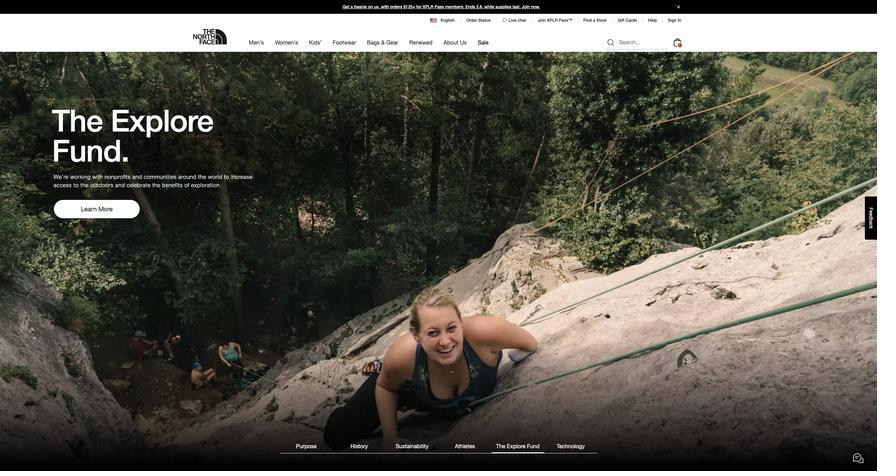 Task type: describe. For each thing, give the bounding box(es) containing it.
gear
[[386, 39, 398, 46]]

gift cards
[[618, 18, 638, 23]]

sale link
[[478, 33, 489, 52]]

f
[[869, 208, 875, 211]]

about
[[444, 39, 459, 46]]

cards
[[626, 18, 638, 23]]

learn more
[[81, 205, 113, 213]]

1 vertical spatial xplr
[[547, 18, 558, 23]]

bags & gear link
[[367, 33, 398, 52]]

help
[[649, 18, 657, 23]]

history
[[351, 444, 368, 450]]

&
[[381, 39, 385, 46]]

get a beanie on us, with orders $125+ for xplr pass members. ends 2.6, while supplies last. join now. link
[[0, 0, 878, 14]]

athletes button
[[439, 442, 492, 454]]

a for store
[[593, 18, 596, 23]]

join xplr pass™ link
[[538, 18, 573, 23]]

now.
[[531, 4, 540, 9]]

sign
[[668, 18, 677, 23]]

members.
[[445, 4, 465, 9]]

men's
[[249, 39, 264, 46]]

sustainability
[[396, 444, 429, 450]]

learn
[[81, 205, 97, 213]]

purpose
[[296, 444, 317, 450]]

order
[[467, 18, 478, 23]]

status
[[479, 18, 491, 23]]

english link
[[431, 17, 456, 24]]

sustainability button
[[386, 442, 439, 454]]

1 vertical spatial join
[[538, 18, 546, 23]]

supplies
[[496, 4, 512, 9]]

learn more link
[[54, 200, 140, 219]]

us
[[460, 39, 467, 46]]

0 horizontal spatial xplr
[[423, 4, 434, 9]]

Search search field
[[606, 35, 668, 49]]

help link
[[649, 18, 657, 23]]

search all image
[[607, 38, 615, 47]]

gift
[[618, 18, 625, 23]]

on
[[368, 4, 373, 9]]

join xplr pass™
[[538, 18, 573, 23]]

1 link
[[672, 37, 683, 48]]

renewed
[[410, 39, 433, 46]]

kids'
[[309, 39, 322, 46]]

order status link
[[467, 18, 491, 23]]

b
[[869, 219, 875, 222]]

live chat button
[[502, 17, 527, 24]]

orders
[[390, 4, 403, 9]]

the north face home page image
[[193, 29, 227, 45]]

women's link
[[275, 33, 298, 52]]

with
[[381, 4, 389, 9]]

men's link
[[249, 33, 264, 52]]

history button
[[333, 442, 386, 454]]

get a beanie on us, with orders $125+ for xplr pass members. ends 2.6, while supplies last. join now.
[[343, 4, 540, 9]]

sign in
[[668, 18, 682, 23]]

sale
[[478, 39, 489, 46]]

a inside button
[[869, 222, 875, 224]]

bags
[[367, 39, 380, 46]]

store
[[597, 18, 607, 23]]



Task type: locate. For each thing, give the bounding box(es) containing it.
purpose button
[[280, 442, 333, 454]]

1 vertical spatial a
[[593, 18, 596, 23]]

live chat
[[509, 18, 526, 23]]

athletes
[[455, 444, 475, 450]]

d
[[869, 216, 875, 219]]

us,
[[374, 4, 380, 9]]

join down now.
[[538, 18, 546, 23]]

women's
[[275, 39, 298, 46]]

find a store link
[[584, 18, 607, 23]]

k
[[869, 227, 875, 229]]

english
[[441, 18, 455, 23]]

1
[[680, 43, 681, 47]]

1 horizontal spatial join
[[538, 18, 546, 23]]

0 vertical spatial join
[[522, 4, 530, 9]]

order status
[[467, 18, 491, 23]]

0 horizontal spatial join
[[522, 4, 530, 9]]

a right get
[[351, 4, 353, 9]]

the explore fund
[[496, 444, 540, 450]]

xplr left pass™
[[547, 18, 558, 23]]

in
[[678, 18, 682, 23]]

0 vertical spatial xplr
[[423, 4, 434, 9]]

2 e from the top
[[869, 213, 875, 216]]

a up k
[[869, 222, 875, 224]]

bags & gear
[[367, 39, 398, 46]]

more
[[98, 205, 113, 213]]

2 vertical spatial a
[[869, 222, 875, 224]]

e up d
[[869, 211, 875, 213]]

pass
[[435, 4, 444, 9]]

gift cards link
[[618, 18, 638, 23]]

about us
[[444, 39, 467, 46]]

join
[[522, 4, 530, 9], [538, 18, 546, 23]]

kids' link
[[309, 33, 322, 52]]

f e e d b a c k button
[[866, 197, 878, 240]]

2 horizontal spatial a
[[869, 222, 875, 224]]

footwear link
[[333, 33, 356, 52]]

e up b
[[869, 213, 875, 216]]

while
[[485, 4, 495, 9]]

ends
[[466, 4, 475, 9]]

explore
[[507, 444, 526, 450]]

technology button
[[545, 442, 598, 454]]

chat
[[518, 18, 526, 23]]

last.
[[513, 4, 521, 9]]

for
[[417, 4, 422, 9]]

beanie
[[354, 4, 367, 9]]

1 horizontal spatial a
[[593, 18, 596, 23]]

get
[[343, 4, 350, 9]]

close image
[[674, 5, 683, 8]]

the explore fund button
[[492, 442, 545, 454]]

find
[[584, 18, 592, 23]]

a
[[351, 4, 353, 9], [593, 18, 596, 23], [869, 222, 875, 224]]

renewed link
[[410, 33, 433, 52]]

a right find
[[593, 18, 596, 23]]

pass™
[[559, 18, 573, 23]]

the
[[496, 444, 506, 450]]

xplr right 'for'
[[423, 4, 434, 9]]

c
[[869, 224, 875, 227]]

fund
[[527, 444, 540, 450]]

about us link
[[444, 33, 467, 52]]

footwear
[[333, 39, 356, 46]]

find a store
[[584, 18, 607, 23]]

technology
[[557, 444, 585, 450]]

live
[[509, 18, 517, 23]]

0 horizontal spatial a
[[351, 4, 353, 9]]

0 vertical spatial a
[[351, 4, 353, 9]]

a for beanie
[[351, 4, 353, 9]]

e
[[869, 211, 875, 213], [869, 213, 875, 216]]

join right last.
[[522, 4, 530, 9]]

2.6,
[[477, 4, 484, 9]]

sign in button
[[668, 18, 682, 23]]

$125+
[[404, 4, 415, 9]]

f e e d b a c k
[[869, 208, 875, 229]]

xplr
[[423, 4, 434, 9], [547, 18, 558, 23]]

1 e from the top
[[869, 211, 875, 213]]

1 horizontal spatial xplr
[[547, 18, 558, 23]]



Task type: vqa. For each thing, say whether or not it's contained in the screenshot.
THE CHAT
yes



